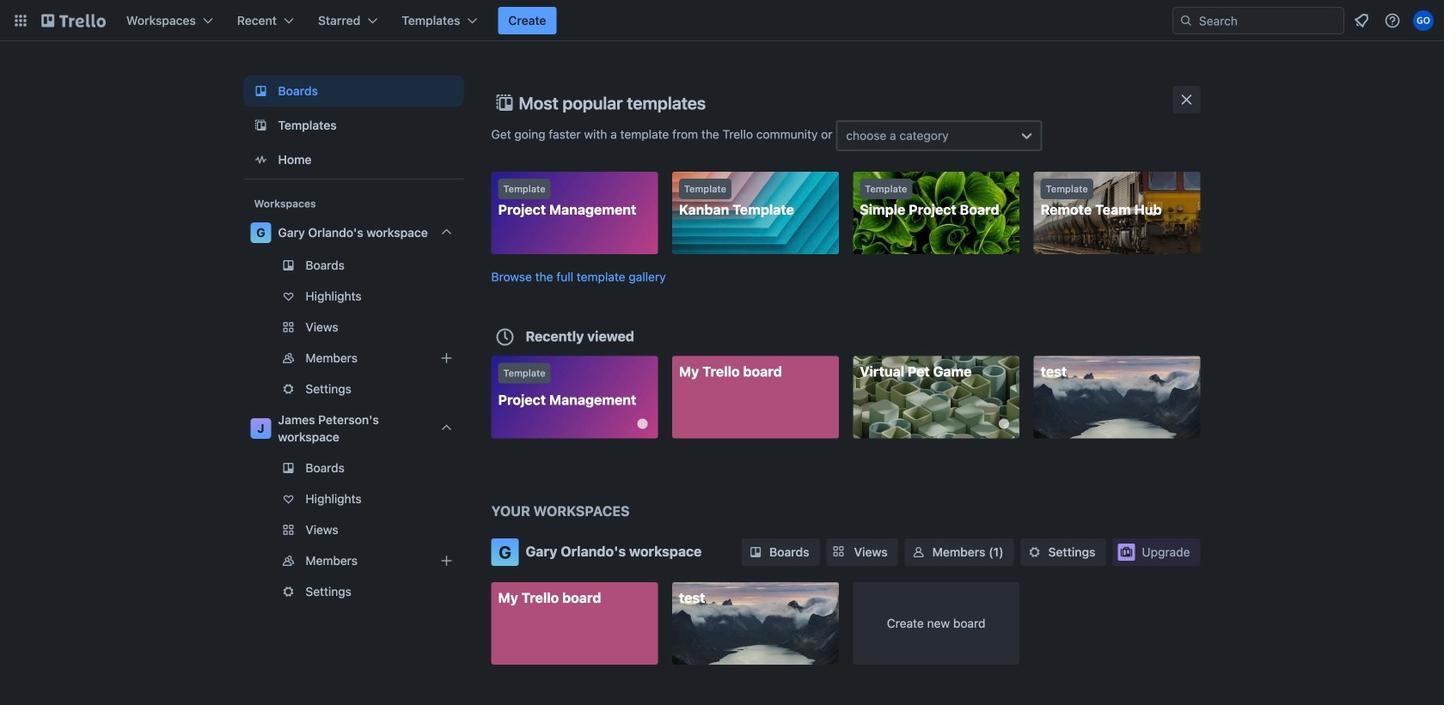 Task type: vqa. For each thing, say whether or not it's contained in the screenshot.
search icon
yes



Task type: describe. For each thing, give the bounding box(es) containing it.
add image
[[436, 348, 457, 369]]

gary orlando (garyorlando) image
[[1413, 10, 1434, 31]]

2 sm image from the left
[[910, 544, 927, 561]]

0 notifications image
[[1351, 10, 1372, 31]]

open information menu image
[[1384, 12, 1401, 29]]

Search field
[[1193, 8, 1344, 34]]

home image
[[251, 150, 271, 170]]



Task type: locate. For each thing, give the bounding box(es) containing it.
0 horizontal spatial sm image
[[747, 544, 764, 561]]

1 horizontal spatial sm image
[[910, 544, 927, 561]]

1 sm image from the left
[[747, 544, 764, 561]]

sm image
[[747, 544, 764, 561], [910, 544, 927, 561], [1026, 544, 1043, 561]]

3 sm image from the left
[[1026, 544, 1043, 561]]

1 horizontal spatial there is new activity on this board. image
[[999, 419, 1009, 429]]

2 there is new activity on this board. image from the left
[[999, 419, 1009, 429]]

back to home image
[[41, 7, 106, 34]]

there is new activity on this board. image
[[637, 419, 648, 429], [999, 419, 1009, 429]]

add image
[[436, 551, 457, 572]]

1 there is new activity on this board. image from the left
[[637, 419, 648, 429]]

template board image
[[251, 115, 271, 136]]

2 horizontal spatial sm image
[[1026, 544, 1043, 561]]

0 horizontal spatial there is new activity on this board. image
[[637, 419, 648, 429]]

board image
[[251, 81, 271, 101]]

search image
[[1179, 14, 1193, 28]]

primary element
[[0, 0, 1444, 41]]



